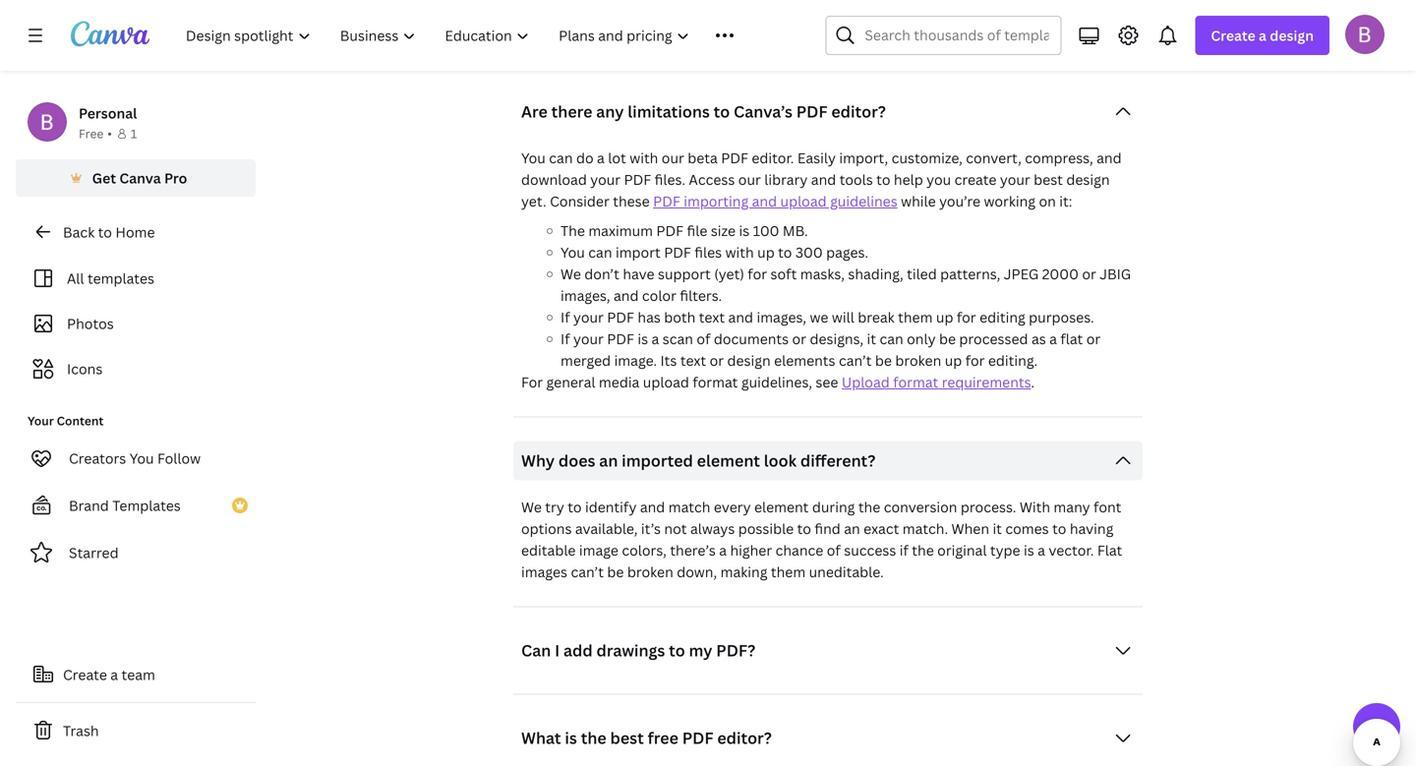 Task type: describe. For each thing, give the bounding box(es) containing it.
general
[[546, 372, 595, 391]]

look
[[764, 450, 797, 471]]

design inside the maximum pdf file size is 100 mb. you can import pdf files with up to 300 pages. we don't have support (yet) for soft masks, shading, tiled patterns, jpeg 2000 or jbig images, and color filters. if your pdf has both text and images, we will break them up for editing purposes. if your pdf is a scan of documents or designs, it can only be processed as a flat or merged image. its text or design elements can't be broken up for editing. for general media upload format guidelines, see upload format requirements .
[[727, 351, 771, 370]]

pdf left file
[[656, 221, 684, 240]]

and down easily
[[811, 170, 836, 189]]

what is the best free pdf editor? button
[[513, 718, 1143, 757]]

create inside each element will now be customizable and you can create the pdf you need with added elements, graphics, colors, and text.
[[906, 2, 949, 20]]

free
[[648, 727, 678, 748]]

the up exact
[[858, 497, 880, 516]]

lot
[[608, 148, 626, 167]]

upload inside the maximum pdf file size is 100 mb. you can import pdf files with up to 300 pages. we don't have support (yet) for soft masks, shading, tiled patterns, jpeg 2000 or jbig images, and color filters. if your pdf has both text and images, we will break them up for editing purposes. if your pdf is a scan of documents or designs, it can only be processed as a flat or merged image. its text or design elements can't be broken up for editing. for general media upload format guidelines, see upload format requirements .
[[643, 372, 689, 391]]

element inside each element will now be customizable and you can create the pdf you need with added elements, graphics, colors, and text.
[[596, 2, 651, 20]]

create for create a design
[[1211, 26, 1256, 45]]

match.
[[903, 519, 948, 538]]

you inside the maximum pdf file size is 100 mb. you can import pdf files with up to 300 pages. we don't have support (yet) for soft masks, shading, tiled patterns, jpeg 2000 or jbig images, and color filters. if your pdf has both text and images, we will break them up for editing purposes. if your pdf is a scan of documents or designs, it can only be processed as a flat or merged image. its text or design elements can't be broken up for editing. for general media upload format guidelines, see upload format requirements .
[[561, 243, 585, 261]]

is right size
[[739, 221, 750, 240]]

and up 100
[[752, 192, 777, 210]]

get canva pro
[[92, 169, 187, 187]]

graphics,
[[674, 23, 734, 42]]

brand templates link
[[16, 486, 256, 525]]

to right try
[[568, 497, 582, 516]]

broken inside the maximum pdf file size is 100 mb. you can import pdf files with up to 300 pages. we don't have support (yet) for soft masks, shading, tiled patterns, jpeg 2000 or jbig images, and color filters. if your pdf has both text and images, we will break them up for editing purposes. if your pdf is a scan of documents or designs, it can only be processed as a flat or merged image. its text or design elements can't be broken up for editing. for general media upload format guidelines, see upload format requirements .
[[895, 351, 941, 370]]

broken inside we try to identify and match every element during the conversion process. with many font options available, it's not always possible to find an exact match. when it comes to having editable image colors, there's a higher chance of success if the original type is a vector. flat images can't be broken down, making them uneditable.
[[627, 562, 673, 581]]

2 if from the top
[[561, 329, 570, 348]]

content
[[57, 413, 104, 429]]

import,
[[839, 148, 888, 167]]

comes
[[1005, 519, 1049, 538]]

pdf up these
[[624, 170, 651, 189]]

guidelines,
[[741, 372, 812, 391]]

the
[[561, 221, 585, 240]]

find
[[815, 519, 841, 538]]

patterns,
[[940, 264, 1000, 283]]

conversion
[[884, 497, 957, 516]]

is inside what is the best free pdf editor? dropdown button
[[565, 727, 577, 748]]

imported
[[622, 450, 693, 471]]

1 vertical spatial for
[[957, 308, 976, 326]]

team
[[121, 665, 155, 684]]

0 horizontal spatial you
[[130, 449, 154, 468]]

options
[[521, 519, 572, 538]]

always
[[690, 519, 735, 538]]

we inside we try to identify and match every element during the conversion process. with many font options available, it's not always possible to find an exact match. when it comes to having editable image colors, there's a higher chance of success if the original type is a vector. flat images can't be broken down, making them uneditable.
[[521, 497, 542, 516]]

0 horizontal spatial you
[[851, 2, 876, 20]]

requirements
[[942, 372, 1031, 391]]

editor.
[[752, 148, 794, 167]]

size
[[711, 221, 736, 240]]

working
[[984, 192, 1036, 210]]

Search search field
[[865, 17, 1049, 54]]

or left jbig
[[1082, 264, 1096, 283]]

design inside dropdown button
[[1270, 26, 1314, 45]]

0 horizontal spatial images,
[[561, 286, 610, 305]]

and inside we try to identify and match every element during the conversion process. with many font options available, it's not always possible to find an exact match. when it comes to having editable image colors, there's a higher chance of success if the original type is a vector. flat images can't be broken down, making them uneditable.
[[640, 497, 665, 516]]

2 horizontal spatial you
[[1008, 2, 1033, 20]]

mb.
[[783, 221, 808, 240]]

both
[[664, 308, 696, 326]]

importing
[[684, 192, 749, 210]]

templates
[[87, 269, 154, 288]]

chance
[[776, 541, 823, 559]]

you inside you can do a lot with our beta pdf editor. easily import, customize, convert, compress, and download your pdf files. access our library and tools to help you create your best design yet. consider these
[[521, 148, 546, 167]]

does
[[558, 450, 595, 471]]

can i add drawings to my pdf? button
[[513, 631, 1143, 670]]

all
[[67, 269, 84, 288]]

see
[[816, 372, 838, 391]]

back
[[63, 223, 95, 241]]

to up vector.
[[1052, 519, 1066, 538]]

editing.
[[988, 351, 1038, 370]]

photos
[[67, 314, 114, 333]]

1 vertical spatial our
[[738, 170, 761, 189]]

your content
[[28, 413, 104, 429]]

now
[[680, 2, 708, 20]]

can inside you can do a lot with our beta pdf editor. easily import, customize, convert, compress, and download your pdf files. access our library and tools to help you create your best design yet. consider these
[[549, 148, 573, 167]]

shading,
[[848, 264, 903, 283]]

file
[[687, 221, 707, 240]]

free •
[[79, 125, 112, 142]]

best inside you can do a lot with our beta pdf editor. easily import, customize, convert, compress, and download your pdf files. access our library and tools to help you create your best design yet. consider these
[[1034, 170, 1063, 189]]

don't
[[584, 264, 619, 283]]

you inside you can do a lot with our beta pdf editor. easily import, customize, convert, compress, and download your pdf files. access our library and tools to help you create your best design yet. consider these
[[927, 170, 951, 189]]

we inside the maximum pdf file size is 100 mb. you can import pdf files with up to 300 pages. we don't have support (yet) for soft masks, shading, tiled patterns, jpeg 2000 or jbig images, and color filters. if your pdf has both text and images, we will break them up for editing purposes. if your pdf is a scan of documents or designs, it can only be processed as a flat or merged image. its text or design elements can't be broken up for editing. for general media upload format guidelines, see upload format requirements .
[[561, 264, 581, 283]]

0 horizontal spatial editor?
[[717, 727, 772, 748]]

bob builder image
[[1345, 15, 1385, 54]]

only
[[907, 329, 936, 348]]

media
[[599, 372, 640, 391]]

drawings
[[596, 639, 665, 661]]

there
[[551, 101, 593, 122]]

customizable
[[731, 2, 819, 20]]

if
[[900, 541, 909, 559]]

with inside each element will now be customizable and you can create the pdf you need with added elements, graphics, colors, and text.
[[1073, 2, 1101, 20]]

is inside we try to identify and match every element during the conversion process. with many font options available, it's not always possible to find an exact match. when it comes to having editable image colors, there's a higher chance of success if the original type is a vector. flat images can't be broken down, making them uneditable.
[[1024, 541, 1034, 559]]

added
[[561, 23, 603, 42]]

0 vertical spatial editor?
[[831, 101, 886, 122]]

it:
[[1059, 192, 1072, 210]]

create inside you can do a lot with our beta pdf editor. easily import, customize, convert, compress, and download your pdf files. access our library and tools to help you create your best design yet. consider these
[[955, 170, 997, 189]]

to inside the maximum pdf file size is 100 mb. you can import pdf files with up to 300 pages. we don't have support (yet) for soft masks, shading, tiled patterns, jpeg 2000 or jbig images, and color filters. if your pdf has both text and images, we will break them up for editing purposes. if your pdf is a scan of documents or designs, it can only be processed as a flat or merged image. its text or design elements can't be broken up for editing. for general media upload format guidelines, see upload format requirements .
[[778, 243, 792, 261]]

what is the best free pdf editor?
[[521, 727, 772, 748]]

them inside we try to identify and match every element during the conversion process. with many font options available, it's not always possible to find an exact match. when it comes to having editable image colors, there's a higher chance of success if the original type is a vector. flat images can't be broken down, making them uneditable.
[[771, 562, 806, 581]]

type
[[990, 541, 1020, 559]]

pdf right the free
[[682, 727, 714, 748]]

brand templates
[[69, 496, 181, 515]]

to left 'canva's' at the top right
[[714, 101, 730, 122]]

help
[[894, 170, 923, 189]]

to inside you can do a lot with our beta pdf editor. easily import, customize, convert, compress, and download your pdf files. access our library and tools to help you create your best design yet. consider these
[[876, 170, 890, 189]]

0 vertical spatial for
[[748, 264, 767, 283]]

break
[[858, 308, 895, 326]]

.
[[1031, 372, 1035, 391]]

design inside you can do a lot with our beta pdf editor. easily import, customize, convert, compress, and download your pdf files. access our library and tools to help you create your best design yet. consider these
[[1066, 170, 1110, 189]]

get canva pro button
[[16, 159, 256, 197]]

its
[[660, 351, 677, 370]]

access
[[689, 170, 735, 189]]

why does an imported element look different? button
[[513, 441, 1143, 480]]

do
[[576, 148, 594, 167]]

or up elements
[[792, 329, 806, 348]]

beta
[[688, 148, 718, 167]]

will inside each element will now be customizable and you can create the pdf you need with added elements, graphics, colors, and text.
[[654, 2, 677, 20]]

all templates link
[[28, 260, 244, 297]]

the inside each element will now be customizable and you can create the pdf you need with added elements, graphics, colors, and text.
[[952, 2, 974, 20]]

1 vertical spatial text
[[680, 351, 706, 370]]

identify
[[585, 497, 637, 516]]

a inside button
[[110, 665, 118, 684]]

can i add drawings to my pdf?
[[521, 639, 756, 661]]

down,
[[677, 562, 717, 581]]

colors, inside each element will now be customizable and you can create the pdf you need with added elements, graphics, colors, and text.
[[738, 23, 782, 42]]

1 format from the left
[[693, 372, 738, 391]]

images
[[521, 562, 567, 581]]

upload
[[842, 372, 890, 391]]

maximum
[[588, 221, 653, 240]]

available,
[[575, 519, 638, 538]]

tiled
[[907, 264, 937, 283]]

can
[[521, 639, 551, 661]]

an inside why does an imported element look different? 'dropdown button'
[[599, 450, 618, 471]]

consider
[[550, 192, 610, 210]]

merged
[[561, 351, 611, 370]]

yet.
[[521, 192, 546, 210]]

be inside we try to identify and match every element during the conversion process. with many font options available, it's not always possible to find an exact match. when it comes to having editable image colors, there's a higher chance of success if the original type is a vector. flat images can't be broken down, making them uneditable.
[[607, 562, 624, 581]]

2 format from the left
[[893, 372, 938, 391]]

are there any limitations to canva's pdf editor?
[[521, 101, 886, 122]]

1 vertical spatial up
[[936, 308, 953, 326]]

•
[[107, 125, 112, 142]]



Task type: locate. For each thing, give the bounding box(es) containing it.
0 horizontal spatial can't
[[571, 562, 604, 581]]

of
[[827, 541, 841, 559]]

starred
[[69, 543, 119, 562]]

you right customizable
[[851, 2, 876, 20]]

can't inside we try to identify and match every element during the conversion process. with many font options available, it's not always possible to find an exact match. when it comes to having editable image colors, there's a higher chance of success if the original type is a vector. flat images can't be broken down, making them uneditable.
[[571, 562, 604, 581]]

pdf importing and upload guidelines while you're working on it:
[[653, 192, 1072, 210]]

2 vertical spatial up
[[945, 351, 962, 370]]

element up possible
[[754, 497, 809, 516]]

0 horizontal spatial it
[[867, 329, 876, 348]]

1 horizontal spatial best
[[1034, 170, 1063, 189]]

to left my
[[669, 639, 685, 661]]

1 vertical spatial images,
[[757, 308, 806, 326]]

0 vertical spatial best
[[1034, 170, 1063, 189]]

download
[[521, 170, 587, 189]]

and
[[823, 2, 848, 20], [786, 23, 811, 42], [1097, 148, 1122, 167], [811, 170, 836, 189], [752, 192, 777, 210], [614, 286, 639, 305], [728, 308, 753, 326], [640, 497, 665, 516]]

with inside the maximum pdf file size is 100 mb. you can import pdf files with up to 300 pages. we don't have support (yet) for soft masks, shading, tiled patterns, jpeg 2000 or jbig images, and color filters. if your pdf has both text and images, we will break them up for editing purposes. if your pdf is a scan of documents or designs, it can only be processed as a flat or merged image. its text or design elements can't be broken up for editing. for general media upload format guidelines, see upload format requirements .
[[725, 243, 754, 261]]

it down the 'break'
[[867, 329, 876, 348]]

library
[[764, 170, 808, 189]]

photos link
[[28, 305, 244, 342]]

pdf?
[[716, 639, 756, 661]]

is down has
[[638, 329, 648, 348]]

you're
[[939, 192, 981, 210]]

we left try
[[521, 497, 542, 516]]

1 horizontal spatial you
[[927, 170, 951, 189]]

1 horizontal spatial you
[[521, 148, 546, 167]]

add
[[564, 639, 593, 661]]

upload format requirements link
[[842, 372, 1031, 391]]

up down 100
[[757, 243, 775, 261]]

pdf left need
[[977, 2, 1005, 20]]

2 horizontal spatial with
[[1073, 2, 1101, 20]]

it inside we try to identify and match every element during the conversion process. with many font options available, it's not always possible to find an exact match. when it comes to having editable image colors, there's a higher chance of success if the original type is a vector. flat images can't be broken down, making them uneditable.
[[993, 519, 1002, 538]]

0 vertical spatial can't
[[839, 351, 872, 370]]

upload down its
[[643, 372, 689, 391]]

format
[[693, 372, 738, 391], [893, 372, 938, 391]]

files.
[[655, 170, 685, 189]]

editing
[[980, 308, 1025, 326]]

2 vertical spatial design
[[727, 351, 771, 370]]

making
[[720, 562, 768, 581]]

0 vertical spatial create
[[1211, 26, 1256, 45]]

match
[[668, 497, 710, 516]]

success
[[844, 541, 896, 559]]

is right "what"
[[565, 727, 577, 748]]

1 horizontal spatial broken
[[895, 351, 941, 370]]

create
[[906, 2, 949, 20], [955, 170, 997, 189]]

what
[[521, 727, 561, 748]]

best up "on"
[[1034, 170, 1063, 189]]

icons
[[67, 359, 103, 378]]

format down a scan of
[[693, 372, 738, 391]]

colors, down customizable
[[738, 23, 782, 42]]

any
[[596, 101, 624, 122]]

back to home link
[[16, 212, 256, 252]]

element
[[596, 2, 651, 20], [697, 450, 760, 471], [754, 497, 809, 516]]

them up only
[[898, 308, 933, 326]]

and right compress, at the right of page
[[1097, 148, 1122, 167]]

images, down don't
[[561, 286, 610, 305]]

broken
[[895, 351, 941, 370], [627, 562, 673, 581]]

personal
[[79, 104, 137, 122]]

flat
[[1061, 329, 1083, 348]]

and up text.
[[823, 2, 848, 20]]

1 vertical spatial create
[[955, 170, 997, 189]]

editor?
[[831, 101, 886, 122], [717, 727, 772, 748]]

create inside button
[[63, 665, 107, 684]]

None search field
[[825, 16, 1061, 55]]

broken down only
[[895, 351, 941, 370]]

create for create a team
[[63, 665, 107, 684]]

it inside the maximum pdf file size is 100 mb. you can import pdf files with up to 300 pages. we don't have support (yet) for soft masks, shading, tiled patterns, jpeg 2000 or jbig images, and color filters. if your pdf has both text and images, we will break them up for editing purposes. if your pdf is a scan of documents or designs, it can only be processed as a flat or merged image. its text or design elements can't be broken up for editing. for general media upload format guidelines, see upload format requirements .
[[867, 329, 876, 348]]

each element will now be customizable and you can create the pdf you need with added elements, graphics, colors, and text.
[[561, 2, 1101, 42]]

create inside dropdown button
[[1211, 26, 1256, 45]]

colors, inside we try to identify and match every element during the conversion process. with many font options available, it's not always possible to find an exact match. when it comes to having editable image colors, there's a higher chance of success if the original type is a vector. flat images can't be broken down, making them uneditable.
[[622, 541, 667, 559]]

1 vertical spatial it
[[993, 519, 1002, 538]]

1 vertical spatial element
[[697, 450, 760, 471]]

and up documents
[[728, 308, 753, 326]]

1 vertical spatial design
[[1066, 170, 1110, 189]]

2 horizontal spatial design
[[1270, 26, 1314, 45]]

pdf up easily
[[796, 101, 828, 122]]

editor? up import,
[[831, 101, 886, 122]]

0 vertical spatial create
[[906, 2, 949, 20]]

our up files.
[[662, 148, 684, 167]]

a inside dropdown button
[[1259, 26, 1267, 45]]

pdf down files.
[[653, 192, 680, 210]]

why does an imported element look different?
[[521, 450, 876, 471]]

while
[[901, 192, 936, 210]]

1 horizontal spatial create
[[1211, 26, 1256, 45]]

and up it's
[[640, 497, 665, 516]]

1 vertical spatial upload
[[643, 372, 689, 391]]

for left soft
[[748, 264, 767, 283]]

canva's
[[734, 101, 793, 122]]

you left need
[[1008, 2, 1033, 20]]

every
[[714, 497, 751, 516]]

icons link
[[28, 350, 244, 387]]

back to home
[[63, 223, 155, 241]]

1 vertical spatial can't
[[571, 562, 604, 581]]

trash
[[63, 721, 99, 740]]

be right only
[[939, 329, 956, 348]]

0 horizontal spatial our
[[662, 148, 684, 167]]

to up chance
[[797, 519, 811, 538]]

our down editor.
[[738, 170, 761, 189]]

images,
[[561, 286, 610, 305], [757, 308, 806, 326]]

top level navigation element
[[173, 16, 778, 55], [173, 16, 778, 55]]

to left help
[[876, 170, 890, 189]]

0 horizontal spatial will
[[654, 2, 677, 20]]

1 horizontal spatial images,
[[757, 308, 806, 326]]

be right the now
[[711, 2, 728, 20]]

element inside we try to identify and match every element during the conversion process. with many font options available, it's not always possible to find an exact match. when it comes to having editable image colors, there's a higher chance of success if the original type is a vector. flat images can't be broken down, making them uneditable.
[[754, 497, 809, 516]]

vector.
[[1049, 541, 1094, 559]]

can't up upload
[[839, 351, 872, 370]]

0 vertical spatial broken
[[895, 351, 941, 370]]

when
[[952, 519, 989, 538]]

1 horizontal spatial an
[[844, 519, 860, 538]]

to up soft
[[778, 243, 792, 261]]

0 vertical spatial element
[[596, 2, 651, 20]]

pdf up the image.
[[607, 329, 634, 348]]

i
[[555, 639, 560, 661]]

1 horizontal spatial can't
[[839, 351, 872, 370]]

we try to identify and match every element during the conversion process. with many font options available, it's not always possible to find an exact match. when it comes to having editable image colors, there's a higher chance of success if the original type is a vector. flat images can't be broken down, making them uneditable.
[[521, 497, 1122, 581]]

convert,
[[966, 148, 1022, 167]]

1 horizontal spatial it
[[993, 519, 1002, 538]]

element inside 'dropdown button'
[[697, 450, 760, 471]]

can inside each element will now be customizable and you can create the pdf you need with added elements, graphics, colors, and text.
[[879, 2, 903, 20]]

format down only
[[893, 372, 938, 391]]

2 vertical spatial you
[[130, 449, 154, 468]]

1 horizontal spatial with
[[725, 243, 754, 261]]

design left bob builder image in the top of the page
[[1270, 26, 1314, 45]]

0 vertical spatial our
[[662, 148, 684, 167]]

0 vertical spatial it
[[867, 329, 876, 348]]

1 horizontal spatial we
[[561, 264, 581, 283]]

brand
[[69, 496, 109, 515]]

text right its
[[680, 351, 706, 370]]

1 horizontal spatial our
[[738, 170, 761, 189]]

an right find
[[844, 519, 860, 538]]

can't down image
[[571, 562, 604, 581]]

0 vertical spatial we
[[561, 264, 581, 283]]

1 horizontal spatial create
[[955, 170, 997, 189]]

can't inside the maximum pdf file size is 100 mb. you can import pdf files with up to 300 pages. we don't have support (yet) for soft masks, shading, tiled patterns, jpeg 2000 or jbig images, and color filters. if your pdf has both text and images, we will break them up for editing purposes. if your pdf is a scan of documents or designs, it can only be processed as a flat or merged image. its text or design elements can't be broken up for editing. for general media upload format guidelines, see upload format requirements .
[[839, 351, 872, 370]]

you down "the"
[[561, 243, 585, 261]]

0 horizontal spatial create
[[63, 665, 107, 684]]

to right back
[[98, 223, 112, 241]]

best inside dropdown button
[[610, 727, 644, 748]]

1 horizontal spatial editor?
[[831, 101, 886, 122]]

1 horizontal spatial upload
[[780, 192, 827, 210]]

0 vertical spatial text
[[699, 308, 725, 326]]

broken down it's
[[627, 562, 673, 581]]

your
[[590, 170, 621, 189], [1000, 170, 1030, 189], [573, 308, 604, 326], [573, 329, 604, 348]]

creators you follow
[[69, 449, 201, 468]]

design up it: at the top right of page
[[1066, 170, 1110, 189]]

documents
[[714, 329, 789, 348]]

be up upload
[[875, 351, 892, 370]]

image
[[579, 541, 619, 559]]

exact
[[864, 519, 899, 538]]

element up every
[[697, 450, 760, 471]]

soft
[[771, 264, 797, 283]]

2 vertical spatial for
[[965, 351, 985, 370]]

for
[[748, 264, 767, 283], [957, 308, 976, 326], [965, 351, 985, 370]]

we
[[561, 264, 581, 283], [521, 497, 542, 516]]

the right "what"
[[581, 727, 607, 748]]

1 vertical spatial with
[[630, 148, 658, 167]]

editor? right the free
[[717, 727, 772, 748]]

colors,
[[738, 23, 782, 42], [622, 541, 667, 559]]

and down have
[[614, 286, 639, 305]]

with right need
[[1073, 2, 1101, 20]]

the left need
[[952, 2, 974, 20]]

pdf inside each element will now be customizable and you can create the pdf you need with added elements, graphics, colors, and text.
[[977, 2, 1005, 20]]

1 vertical spatial if
[[561, 329, 570, 348]]

0 vertical spatial if
[[561, 308, 570, 326]]

pro
[[164, 169, 187, 187]]

with up the (yet)
[[725, 243, 754, 261]]

element up elements, at the top left of page
[[596, 2, 651, 20]]

1 horizontal spatial will
[[832, 308, 854, 326]]

masks,
[[800, 264, 845, 283]]

2 vertical spatial element
[[754, 497, 809, 516]]

we left don't
[[561, 264, 581, 283]]

1 vertical spatial broken
[[627, 562, 673, 581]]

all templates
[[67, 269, 154, 288]]

or right flat
[[1086, 329, 1101, 348]]

1 vertical spatial best
[[610, 727, 644, 748]]

an right the does
[[599, 450, 618, 471]]

templates
[[112, 496, 181, 515]]

2 horizontal spatial you
[[561, 243, 585, 261]]

0 horizontal spatial with
[[630, 148, 658, 167]]

guidelines
[[830, 192, 898, 210]]

1 horizontal spatial design
[[1066, 170, 1110, 189]]

and left text.
[[786, 23, 811, 42]]

1 vertical spatial create
[[63, 665, 107, 684]]

will left the now
[[654, 2, 677, 20]]

them inside the maximum pdf file size is 100 mb. you can import pdf files with up to 300 pages. we don't have support (yet) for soft masks, shading, tiled patterns, jpeg 2000 or jbig images, and color filters. if your pdf has both text and images, we will break them up for editing purposes. if your pdf is a scan of documents or designs, it can only be processed as a flat or merged image. its text or design elements can't be broken up for editing. for general media upload format guidelines, see upload format requirements .
[[898, 308, 933, 326]]

we
[[810, 308, 828, 326]]

be down image
[[607, 562, 624, 581]]

will up designs,
[[832, 308, 854, 326]]

you
[[851, 2, 876, 20], [1008, 2, 1033, 20], [927, 170, 951, 189]]

the inside dropdown button
[[581, 727, 607, 748]]

an inside we try to identify and match every element during the conversion process. with many font options available, it's not always possible to find an exact match. when it comes to having editable image colors, there's a higher chance of success if the original type is a vector. flat images can't be broken down, making them uneditable.
[[844, 519, 860, 538]]

up up upload format requirements link
[[945, 351, 962, 370]]

with right the lot
[[630, 148, 658, 167]]

for up requirements
[[965, 351, 985, 370]]

is down the comes
[[1024, 541, 1034, 559]]

0 vertical spatial upload
[[780, 192, 827, 210]]

2 vertical spatial with
[[725, 243, 754, 261]]

a inside the maximum pdf file size is 100 mb. you can import pdf files with up to 300 pages. we don't have support (yet) for soft masks, shading, tiled patterns, jpeg 2000 or jbig images, and color filters. if your pdf has both text and images, we will break them up for editing purposes. if your pdf is a scan of documents or designs, it can only be processed as a flat or merged image. its text or design elements can't be broken up for editing. for general media upload format guidelines, see upload format requirements .
[[1049, 329, 1057, 348]]

easily
[[797, 148, 836, 167]]

text down filters.
[[699, 308, 725, 326]]

0 horizontal spatial upload
[[643, 372, 689, 391]]

creators you follow link
[[16, 439, 256, 478]]

0 vertical spatial colors,
[[738, 23, 782, 42]]

0 vertical spatial design
[[1270, 26, 1314, 45]]

0 horizontal spatial broken
[[627, 562, 673, 581]]

1 vertical spatial you
[[561, 243, 585, 261]]

0 vertical spatial an
[[599, 450, 618, 471]]

pages.
[[826, 243, 868, 261]]

0 vertical spatial images,
[[561, 286, 610, 305]]

you up download at the left top
[[521, 148, 546, 167]]

the maximum pdf file size is 100 mb. you can import pdf files with up to 300 pages. we don't have support (yet) for soft masks, shading, tiled patterns, jpeg 2000 or jbig images, and color filters. if your pdf has both text and images, we will break them up for editing purposes. if your pdf is a scan of documents or designs, it can only be processed as a flat or merged image. its text or design elements can't be broken up for editing. for general media upload format guidelines, see upload format requirements .
[[521, 221, 1131, 391]]

0 vertical spatial up
[[757, 243, 775, 261]]

as
[[1032, 329, 1046, 348]]

it up type at the right bottom of the page
[[993, 519, 1002, 538]]

0 horizontal spatial colors,
[[622, 541, 667, 559]]

creators
[[69, 449, 126, 468]]

0 vertical spatial you
[[521, 148, 546, 167]]

them down chance
[[771, 562, 806, 581]]

1 vertical spatial them
[[771, 562, 806, 581]]

you down customize,
[[927, 170, 951, 189]]

up down "tiled"
[[936, 308, 953, 326]]

there's
[[670, 541, 716, 559]]

with inside you can do a lot with our beta pdf editor. easily import, customize, convert, compress, and download your pdf files. access our library and tools to help you create your best design yet. consider these
[[630, 148, 658, 167]]

0 horizontal spatial best
[[610, 727, 644, 748]]

a scan of
[[652, 329, 710, 348]]

0 vertical spatial will
[[654, 2, 677, 20]]

1 horizontal spatial them
[[898, 308, 933, 326]]

or down documents
[[710, 351, 724, 370]]

for up processed
[[957, 308, 976, 326]]

will inside the maximum pdf file size is 100 mb. you can import pdf files with up to 300 pages. we don't have support (yet) for soft masks, shading, tiled patterns, jpeg 2000 or jbig images, and color filters. if your pdf has both text and images, we will break them up for editing purposes. if your pdf is a scan of documents or designs, it can only be processed as a flat or merged image. its text or design elements can't be broken up for editing. for general media upload format guidelines, see upload format requirements .
[[832, 308, 854, 326]]

pdf up access
[[721, 148, 748, 167]]

images, up documents
[[757, 308, 806, 326]]

with
[[1073, 2, 1101, 20], [630, 148, 658, 167], [725, 243, 754, 261]]

best left the free
[[610, 727, 644, 748]]

higher
[[730, 541, 772, 559]]

0 vertical spatial with
[[1073, 2, 1101, 20]]

0 horizontal spatial create
[[906, 2, 949, 20]]

upload
[[780, 192, 827, 210], [643, 372, 689, 391]]

having
[[1070, 519, 1114, 538]]

colors, down it's
[[622, 541, 667, 559]]

0 horizontal spatial design
[[727, 351, 771, 370]]

1 vertical spatial will
[[832, 308, 854, 326]]

be inside each element will now be customizable and you can create the pdf you need with added elements, graphics, colors, and text.
[[711, 2, 728, 20]]

limitations
[[628, 101, 710, 122]]

upload down library
[[780, 192, 827, 210]]

1 horizontal spatial colors,
[[738, 23, 782, 42]]

1 vertical spatial editor?
[[717, 727, 772, 748]]

you left follow
[[130, 449, 154, 468]]

design down documents
[[727, 351, 771, 370]]

0 horizontal spatial an
[[599, 450, 618, 471]]

1 horizontal spatial format
[[893, 372, 938, 391]]

0 horizontal spatial we
[[521, 497, 542, 516]]

pdf up support
[[664, 243, 691, 261]]

0 horizontal spatial format
[[693, 372, 738, 391]]

1 vertical spatial we
[[521, 497, 542, 516]]

1 if from the top
[[561, 308, 570, 326]]

pdf left has
[[607, 308, 634, 326]]

canva
[[119, 169, 161, 187]]

0 vertical spatial them
[[898, 308, 933, 326]]

0 horizontal spatial them
[[771, 562, 806, 581]]

a inside you can do a lot with our beta pdf editor. easily import, customize, convert, compress, and download your pdf files. access our library and tools to help you create your best design yet. consider these
[[597, 148, 605, 167]]

1 vertical spatial colors,
[[622, 541, 667, 559]]

1 vertical spatial an
[[844, 519, 860, 538]]

different?
[[800, 450, 876, 471]]

the right if
[[912, 541, 934, 559]]



Task type: vqa. For each thing, say whether or not it's contained in the screenshot.
firm
no



